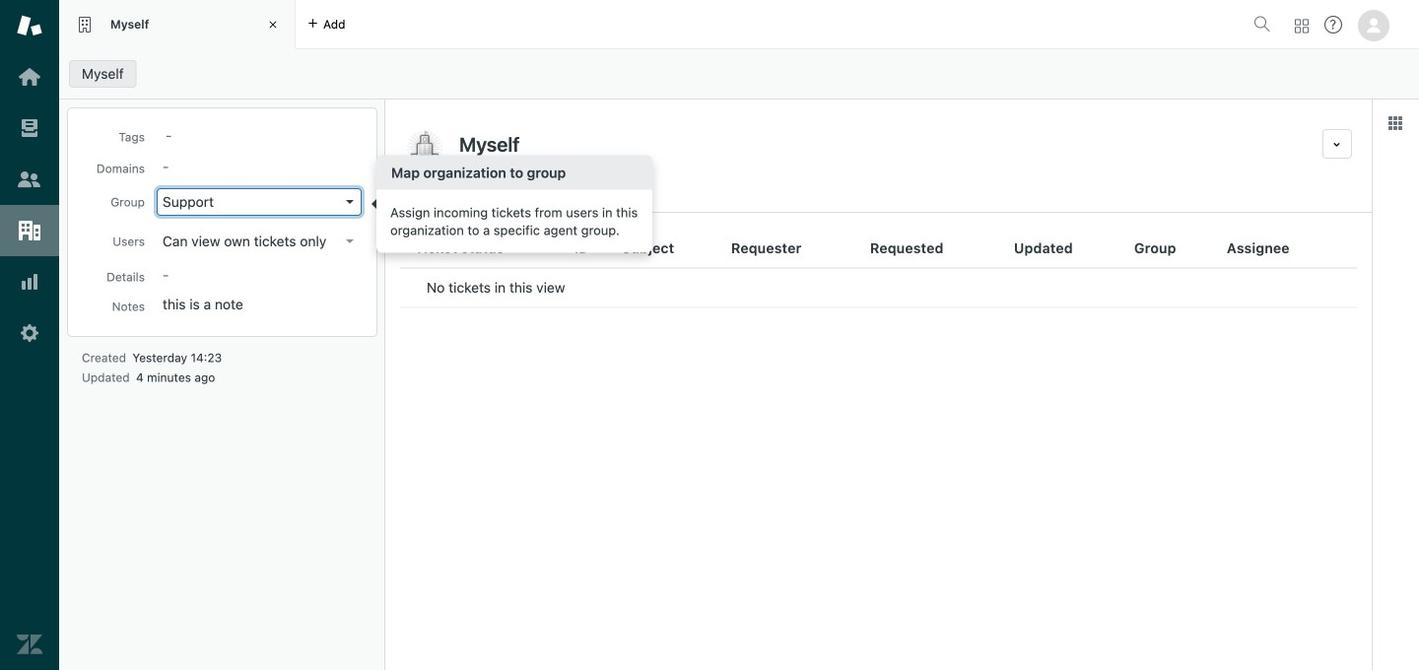 Task type: locate. For each thing, give the bounding box(es) containing it.
None text field
[[454, 129, 1315, 159]]

get started image
[[17, 64, 42, 90]]

main element
[[0, 0, 59, 670]]

reporting image
[[17, 269, 42, 295]]

zendesk image
[[17, 632, 42, 658]]

admin image
[[17, 320, 42, 346]]

tabs tab list
[[59, 0, 1246, 49]]

views image
[[17, 115, 42, 141]]

zendesk support image
[[17, 13, 42, 38]]

grid
[[386, 229, 1373, 670]]

apps image
[[1388, 115, 1404, 131]]

tab
[[59, 0, 296, 49]]



Task type: vqa. For each thing, say whether or not it's contained in the screenshot.
Info on adding followers icon
no



Task type: describe. For each thing, give the bounding box(es) containing it.
customers image
[[17, 167, 42, 192]]

zendesk products image
[[1296, 19, 1309, 33]]

secondary element
[[59, 54, 1420, 94]]

close image
[[263, 15, 283, 35]]

organizations image
[[17, 218, 42, 244]]

icon_org image
[[405, 129, 445, 169]]

arrow down image
[[346, 240, 354, 244]]

arrow down image
[[346, 200, 354, 204]]

- field
[[158, 124, 361, 146]]

get help image
[[1325, 16, 1343, 34]]



